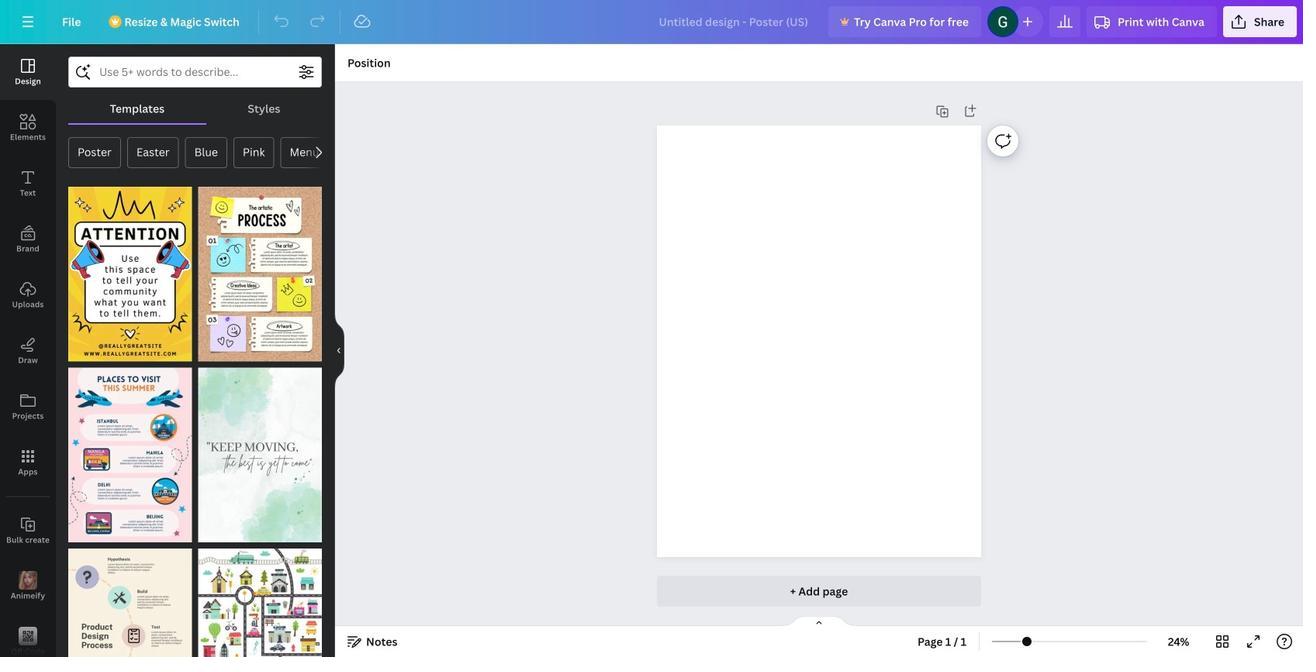 Task type: describe. For each thing, give the bounding box(es) containing it.
side panel tab list
[[0, 44, 56, 658]]

brown and yellow doodle the artistic process poster group
[[198, 178, 322, 362]]

colorful minimalist design process infographic poster group
[[68, 540, 192, 658]]

children poster map road car building group
[[198, 540, 322, 658]]

Design title text field
[[646, 6, 822, 37]]

show pages image
[[782, 616, 856, 628]]

hide image
[[334, 314, 344, 388]]

brown and yellow doodle the artistic process poster image
[[198, 187, 322, 362]]

colorful minimalist design process infographic poster image
[[68, 549, 192, 658]]

green organic quote poster group
[[198, 359, 322, 543]]



Task type: locate. For each thing, give the bounding box(es) containing it.
Use 5+ words to describe... search field
[[99, 57, 291, 87]]

yellow illustrative attention poster group
[[68, 178, 192, 362]]

main menu bar
[[0, 0, 1303, 44]]

green organic quote poster image
[[198, 368, 322, 543]]

yellow illustrative attention poster image
[[68, 187, 192, 362]]

children poster map road car building image
[[198, 549, 322, 658]]

Zoom button
[[1153, 630, 1204, 655]]

colorful illustrative summer travel infographic poster image
[[68, 368, 192, 543]]

colorful illustrative summer travel infographic poster group
[[68, 359, 192, 543]]



Task type: vqa. For each thing, say whether or not it's contained in the screenshot.
Americas OPTION
no



